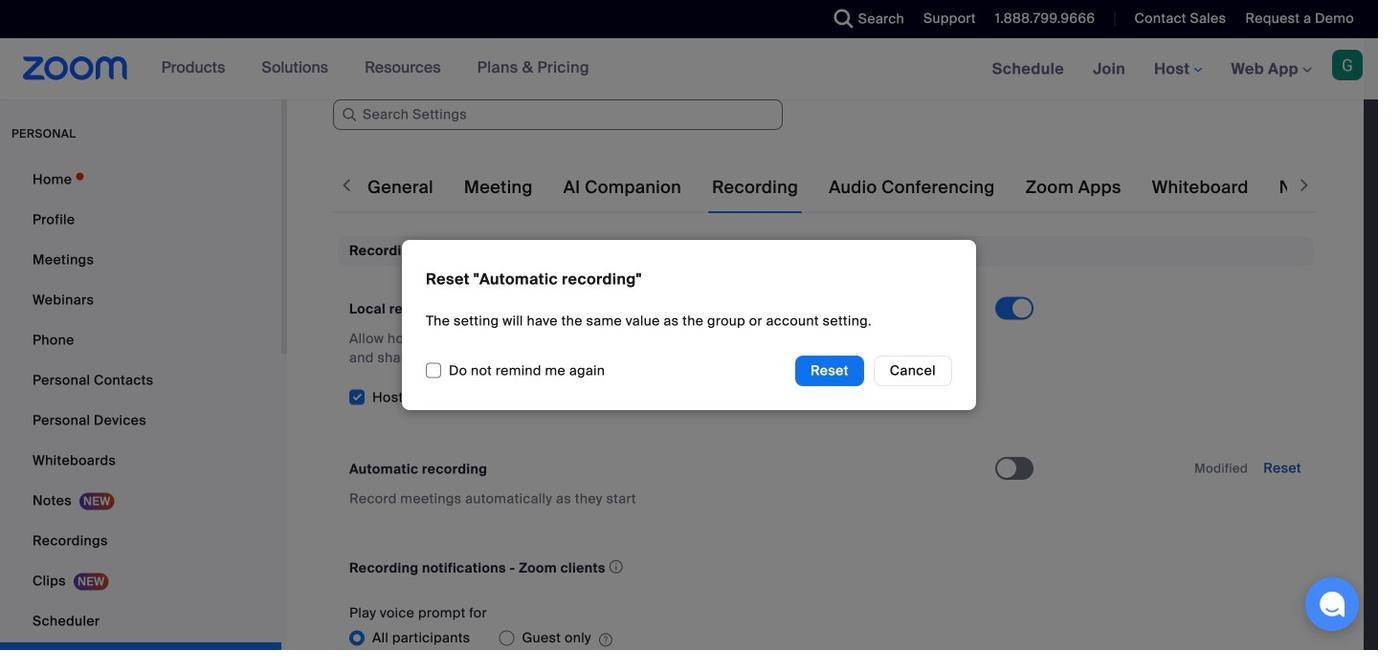 Task type: vqa. For each thing, say whether or not it's contained in the screenshot.
application inside recording element
yes



Task type: locate. For each thing, give the bounding box(es) containing it.
application
[[591, 627, 612, 650]]

dialog
[[0, 0, 1378, 651]]

meetings navigation
[[978, 38, 1378, 101]]

product information navigation
[[147, 38, 604, 100]]

Search Settings text field
[[333, 100, 783, 130]]

option group
[[349, 623, 995, 651]]

banner
[[0, 38, 1378, 101]]

application inside recording element
[[591, 627, 612, 650]]



Task type: describe. For each thing, give the bounding box(es) containing it.
scroll right image
[[1295, 176, 1314, 195]]

tabs of my account settings page tab list
[[364, 161, 1378, 214]]

recording element
[[338, 236, 1313, 651]]

option group inside recording element
[[349, 623, 995, 651]]

personal menu menu
[[0, 161, 281, 651]]

scroll left image
[[337, 176, 356, 195]]

open chat image
[[1319, 592, 1346, 618]]



